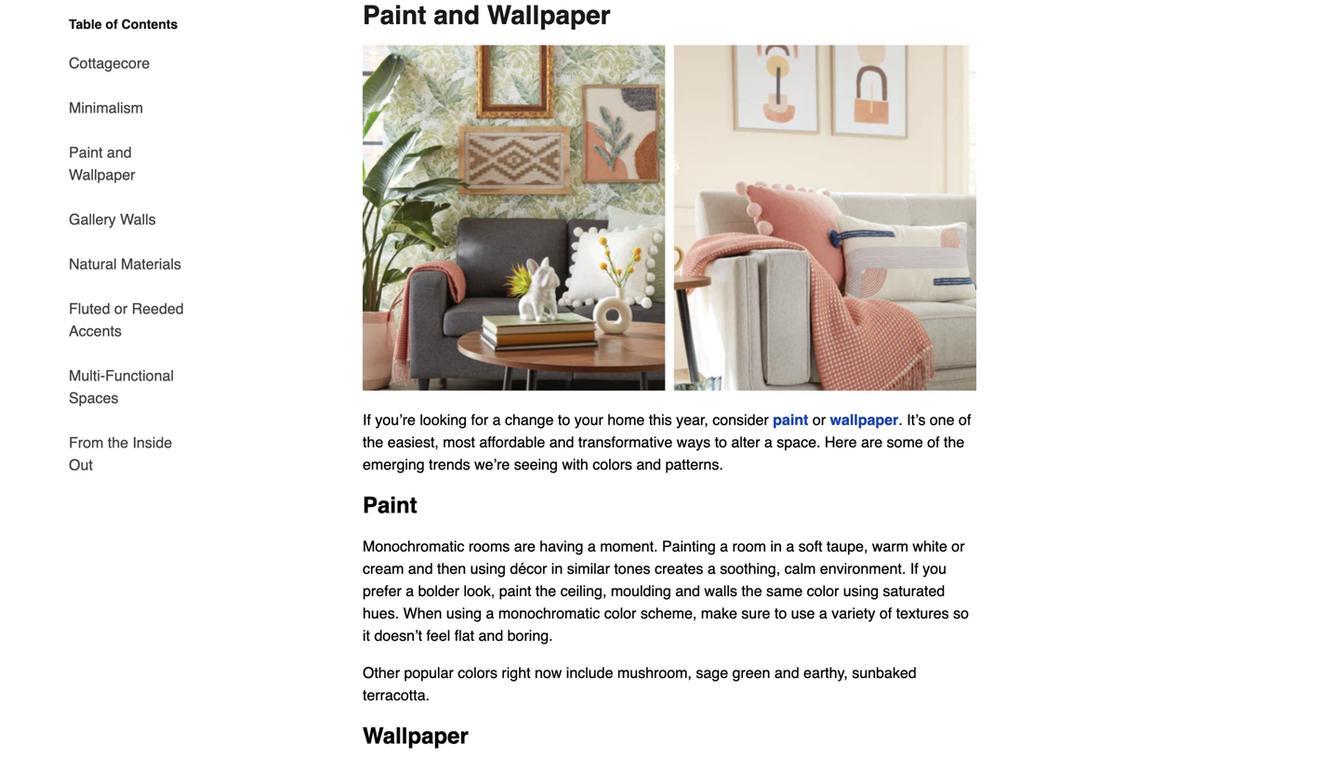 Task type: describe. For each thing, give the bounding box(es) containing it.
if you're looking for a change to your home this year, consider paint or wallpaper
[[363, 411, 899, 429]]

0 vertical spatial in
[[771, 538, 782, 555]]

fluted
[[69, 300, 110, 317]]

monochromatic
[[363, 538, 465, 555]]

sage
[[696, 664, 728, 682]]

then
[[437, 560, 466, 577]]

minimalism link
[[69, 86, 143, 130]]

home
[[608, 411, 645, 429]]

hues.
[[363, 605, 399, 622]]

variety
[[832, 605, 876, 622]]

décor
[[510, 560, 547, 577]]

of down one
[[928, 434, 940, 451]]

wallpaper
[[830, 411, 899, 429]]

your
[[575, 411, 604, 429]]

0 vertical spatial if
[[363, 411, 371, 429]]

the down one
[[944, 434, 965, 451]]

boring.
[[508, 627, 553, 644]]

to inside monochromatic rooms are having a moment. painting a room in a soft taupe, warm white or cream and then using décor in similar tones creates a soothing, calm environment. if you prefer a bolder look, paint the ceiling, moulding and walls the same color using saturated hues. when using a monochromatic color scheme, make sure to use a variety of textures so it doesn't feel flat and boring.
[[775, 605, 787, 622]]

a up similar on the left
[[588, 538, 596, 555]]

paint link
[[773, 411, 809, 429]]

scheme,
[[641, 605, 697, 622]]

0 vertical spatial using
[[470, 560, 506, 577]]

0 vertical spatial paint
[[363, 0, 426, 30]]

here
[[825, 434, 857, 451]]

or inside monochromatic rooms are having a moment. painting a room in a soft taupe, warm white or cream and then using décor in similar tones creates a soothing, calm environment. if you prefer a bolder look, paint the ceiling, moulding and walls the same color using saturated hues. when using a monochromatic color scheme, make sure to use a variety of textures so it doesn't feel flat and boring.
[[952, 538, 965, 555]]

trends
[[429, 456, 470, 473]]

you
[[923, 560, 947, 577]]

look,
[[464, 582, 495, 600]]

same
[[767, 582, 803, 600]]

the up emerging
[[363, 434, 383, 451]]

fluted or reeded accents
[[69, 300, 184, 340]]

change
[[505, 411, 554, 429]]

of inside monochromatic rooms are having a moment. painting a room in a soft taupe, warm white or cream and then using décor in similar tones creates a soothing, calm environment. if you prefer a bolder look, paint the ceiling, moulding and walls the same color using saturated hues. when using a monochromatic color scheme, make sure to use a variety of textures so it doesn't feel flat and boring.
[[880, 605, 892, 622]]

white
[[913, 538, 948, 555]]

seeing
[[514, 456, 558, 473]]

1 vertical spatial using
[[843, 582, 879, 600]]

a up walls
[[708, 560, 716, 577]]

0 vertical spatial wallpaper
[[487, 0, 611, 30]]

ways
[[677, 434, 711, 451]]

one
[[930, 411, 955, 429]]

of right table
[[106, 17, 118, 32]]

monochromatic rooms are having a moment. painting a room in a soft taupe, warm white or cream and then using décor in similar tones creates a soothing, calm environment. if you prefer a bolder look, paint the ceiling, moulding and walls the same color using saturated hues. when using a monochromatic color scheme, make sure to use a variety of textures so it doesn't feel flat and boring.
[[363, 538, 969, 644]]

when
[[403, 605, 442, 622]]

a right for
[[493, 411, 501, 429]]

the down "soothing,"
[[742, 582, 762, 600]]

are inside . it's one of the easiest, most affordable and transformative ways to alter a space. here are some of the emerging trends we're seeing with colors and patterns.
[[861, 434, 883, 451]]

with
[[562, 456, 589, 473]]

textures
[[896, 605, 949, 622]]

are inside monochromatic rooms are having a moment. painting a room in a soft taupe, warm white or cream and then using décor in similar tones creates a soothing, calm environment. if you prefer a bolder look, paint the ceiling, moulding and walls the same color using saturated hues. when using a monochromatic color scheme, make sure to use a variety of textures so it doesn't feel flat and boring.
[[514, 538, 536, 555]]

a inside . it's one of the easiest, most affordable and transformative ways to alter a space. here are some of the emerging trends we're seeing with colors and patterns.
[[765, 434, 773, 451]]

use
[[791, 605, 815, 622]]

walls
[[704, 582, 738, 600]]

of right one
[[959, 411, 971, 429]]

sunbaked
[[852, 664, 917, 682]]

warm
[[872, 538, 909, 555]]

.
[[899, 411, 903, 429]]

we're
[[474, 456, 510, 473]]

alter
[[731, 434, 760, 451]]

paint and wallpaper link
[[69, 130, 193, 197]]

cream
[[363, 560, 404, 577]]

creates
[[655, 560, 704, 577]]

taupe,
[[827, 538, 868, 555]]

some
[[887, 434, 923, 451]]

the up 'monochromatic'
[[536, 582, 556, 600]]

a right the use on the bottom right of page
[[819, 605, 828, 622]]

. it's one of the easiest, most affordable and transformative ways to alter a space. here are some of the emerging trends we're seeing with colors and patterns.
[[363, 411, 971, 473]]

0 horizontal spatial to
[[558, 411, 570, 429]]

so
[[953, 605, 969, 622]]

tones
[[614, 560, 651, 577]]

moulding
[[611, 582, 671, 600]]

room
[[733, 538, 766, 555]]

multi-functional spaces
[[69, 367, 174, 407]]

monochromatic
[[498, 605, 600, 622]]

a left soft at the right of the page
[[786, 538, 795, 555]]

make
[[701, 605, 738, 622]]

0 vertical spatial color
[[807, 582, 839, 600]]

contents
[[121, 17, 178, 32]]

other
[[363, 664, 400, 682]]

table of contents element
[[54, 15, 193, 476]]

a down look,
[[486, 605, 494, 622]]

a left room
[[720, 538, 728, 555]]

spaces
[[69, 389, 118, 407]]

other popular colors right now include mushroom, sage green and earthy, sunbaked terracotta.
[[363, 664, 917, 704]]

year,
[[676, 411, 709, 429]]

bolder
[[418, 582, 460, 600]]

for
[[471, 411, 489, 429]]

now
[[535, 664, 562, 682]]

if inside monochromatic rooms are having a moment. painting a room in a soft taupe, warm white or cream and then using décor in similar tones creates a soothing, calm environment. if you prefer a bolder look, paint the ceiling, moulding and walls the same color using saturated hues. when using a monochromatic color scheme, make sure to use a variety of textures so it doesn't feel flat and boring.
[[910, 560, 919, 577]]



Task type: vqa. For each thing, say whether or not it's contained in the screenshot.
SECURITY
no



Task type: locate. For each thing, give the bounding box(es) containing it.
reeded
[[132, 300, 184, 317]]

sure
[[742, 605, 771, 622]]

2 horizontal spatial to
[[775, 605, 787, 622]]

this
[[649, 411, 672, 429]]

1 vertical spatial to
[[715, 434, 727, 451]]

multi-
[[69, 367, 105, 384]]

0 vertical spatial colors
[[593, 456, 632, 473]]

1 vertical spatial in
[[551, 560, 563, 577]]

0 horizontal spatial or
[[114, 300, 128, 317]]

it
[[363, 627, 370, 644]]

popular
[[404, 664, 454, 682]]

flat
[[455, 627, 474, 644]]

using up flat
[[446, 605, 482, 622]]

if
[[363, 411, 371, 429], [910, 560, 919, 577]]

colors inside other popular colors right now include mushroom, sage green and earthy, sunbaked terracotta.
[[458, 664, 498, 682]]

of
[[106, 17, 118, 32], [959, 411, 971, 429], [928, 434, 940, 451], [880, 605, 892, 622]]

fluted or reeded accents link
[[69, 287, 193, 353]]

prefer
[[363, 582, 402, 600]]

multi-functional spaces link
[[69, 353, 193, 420]]

walls
[[120, 211, 156, 228]]

most
[[443, 434, 475, 451]]

1 vertical spatial if
[[910, 560, 919, 577]]

using down environment.
[[843, 582, 879, 600]]

using
[[470, 560, 506, 577], [843, 582, 879, 600], [446, 605, 482, 622]]

gallery
[[69, 211, 116, 228]]

consider
[[713, 411, 769, 429]]

painting
[[662, 538, 716, 555]]

wallpaper link
[[830, 411, 899, 429]]

to left your
[[558, 411, 570, 429]]

0 vertical spatial paint
[[773, 411, 809, 429]]

1 horizontal spatial colors
[[593, 456, 632, 473]]

terracotta.
[[363, 687, 430, 704]]

color down moulding
[[604, 605, 637, 622]]

include
[[566, 664, 613, 682]]

1 vertical spatial color
[[604, 605, 637, 622]]

a right alter
[[765, 434, 773, 451]]

in down having
[[551, 560, 563, 577]]

from
[[69, 434, 104, 451]]

minimalism
[[69, 99, 143, 116]]

using down rooms
[[470, 560, 506, 577]]

a living room with peach walls, a gray sofa and a living room with green palm wallpaper. image
[[363, 45, 977, 390]]

colors left right
[[458, 664, 498, 682]]

1 horizontal spatial wallpaper
[[363, 723, 475, 749]]

soothing,
[[720, 560, 781, 577]]

0 horizontal spatial colors
[[458, 664, 498, 682]]

earthy,
[[804, 664, 848, 682]]

the right from
[[108, 434, 128, 451]]

or right paint link
[[813, 411, 826, 429]]

natural
[[69, 255, 117, 273]]

in
[[771, 538, 782, 555], [551, 560, 563, 577]]

cottagecore
[[69, 54, 150, 72]]

materials
[[121, 255, 181, 273]]

0 horizontal spatial are
[[514, 538, 536, 555]]

2 vertical spatial wallpaper
[[363, 723, 475, 749]]

to left alter
[[715, 434, 727, 451]]

to inside . it's one of the easiest, most affordable and transformative ways to alter a space. here are some of the emerging trends we're seeing with colors and patterns.
[[715, 434, 727, 451]]

cottagecore link
[[69, 41, 150, 86]]

2 vertical spatial using
[[446, 605, 482, 622]]

soft
[[799, 538, 823, 555]]

1 horizontal spatial or
[[813, 411, 826, 429]]

similar
[[567, 560, 610, 577]]

color
[[807, 582, 839, 600], [604, 605, 637, 622]]

1 horizontal spatial paint and wallpaper
[[363, 0, 611, 30]]

or right fluted
[[114, 300, 128, 317]]

or inside the fluted or reeded accents
[[114, 300, 128, 317]]

of right variety
[[880, 605, 892, 622]]

1 horizontal spatial if
[[910, 560, 919, 577]]

from the inside out link
[[69, 420, 193, 476]]

paint inside monochromatic rooms are having a moment. painting a room in a soft taupe, warm white or cream and then using décor in similar tones creates a soothing, calm environment. if you prefer a bolder look, paint the ceiling, moulding and walls the same color using saturated hues. when using a monochromatic color scheme, make sure to use a variety of textures so it doesn't feel flat and boring.
[[499, 582, 532, 600]]

0 vertical spatial to
[[558, 411, 570, 429]]

accents
[[69, 322, 122, 340]]

inside
[[133, 434, 172, 451]]

to left the use on the bottom right of page
[[775, 605, 787, 622]]

1 vertical spatial paint and wallpaper
[[69, 144, 135, 183]]

doesn't
[[374, 627, 422, 644]]

colors down the transformative
[[593, 456, 632, 473]]

and inside 'link'
[[107, 144, 132, 161]]

0 horizontal spatial paint and wallpaper
[[69, 144, 135, 183]]

and inside other popular colors right now include mushroom, sage green and earthy, sunbaked terracotta.
[[775, 664, 800, 682]]

to
[[558, 411, 570, 429], [715, 434, 727, 451], [775, 605, 787, 622]]

you're
[[375, 411, 416, 429]]

1 vertical spatial or
[[813, 411, 826, 429]]

right
[[502, 664, 531, 682]]

are down wallpaper
[[861, 434, 883, 451]]

moment.
[[600, 538, 658, 555]]

0 horizontal spatial in
[[551, 560, 563, 577]]

2 vertical spatial paint
[[363, 493, 417, 518]]

calm
[[785, 560, 816, 577]]

0 horizontal spatial if
[[363, 411, 371, 429]]

1 vertical spatial paint
[[499, 582, 532, 600]]

the
[[363, 434, 383, 451], [944, 434, 965, 451], [108, 434, 128, 451], [536, 582, 556, 600], [742, 582, 762, 600]]

paint up space.
[[773, 411, 809, 429]]

0 horizontal spatial paint
[[499, 582, 532, 600]]

saturated
[[883, 582, 945, 600]]

2 vertical spatial to
[[775, 605, 787, 622]]

paint down décor
[[499, 582, 532, 600]]

paint inside paint and wallpaper 'link'
[[69, 144, 103, 161]]

paint and wallpaper inside 'link'
[[69, 144, 135, 183]]

patterns.
[[666, 456, 723, 473]]

ceiling,
[[561, 582, 607, 600]]

0 horizontal spatial color
[[604, 605, 637, 622]]

1 horizontal spatial in
[[771, 538, 782, 555]]

functional
[[105, 367, 174, 384]]

from the inside out
[[69, 434, 172, 473]]

are up décor
[[514, 538, 536, 555]]

looking
[[420, 411, 467, 429]]

mushroom,
[[618, 664, 692, 682]]

0 horizontal spatial wallpaper
[[69, 166, 135, 183]]

color up the use on the bottom right of page
[[807, 582, 839, 600]]

gallery walls
[[69, 211, 156, 228]]

1 horizontal spatial are
[[861, 434, 883, 451]]

0 vertical spatial or
[[114, 300, 128, 317]]

colors inside . it's one of the easiest, most affordable and transformative ways to alter a space. here are some of the emerging trends we're seeing with colors and patterns.
[[593, 456, 632, 473]]

0 vertical spatial paint and wallpaper
[[363, 0, 611, 30]]

natural materials
[[69, 255, 181, 273]]

affordable
[[479, 434, 545, 451]]

2 horizontal spatial wallpaper
[[487, 0, 611, 30]]

1 horizontal spatial paint
[[773, 411, 809, 429]]

1 vertical spatial paint
[[69, 144, 103, 161]]

if left the "you're" in the left of the page
[[363, 411, 371, 429]]

out
[[69, 456, 93, 473]]

2 vertical spatial or
[[952, 538, 965, 555]]

or
[[114, 300, 128, 317], [813, 411, 826, 429], [952, 538, 965, 555]]

or right white
[[952, 538, 965, 555]]

1 vertical spatial are
[[514, 538, 536, 555]]

having
[[540, 538, 584, 555]]

rooms
[[469, 538, 510, 555]]

a
[[493, 411, 501, 429], [765, 434, 773, 451], [588, 538, 596, 555], [720, 538, 728, 555], [786, 538, 795, 555], [708, 560, 716, 577], [406, 582, 414, 600], [486, 605, 494, 622], [819, 605, 828, 622]]

the inside from the inside out
[[108, 434, 128, 451]]

easiest,
[[388, 434, 439, 451]]

natural materials link
[[69, 242, 181, 287]]

colors
[[593, 456, 632, 473], [458, 664, 498, 682]]

transformative
[[578, 434, 673, 451]]

emerging
[[363, 456, 425, 473]]

1 horizontal spatial to
[[715, 434, 727, 451]]

green
[[733, 664, 771, 682]]

a up the when
[[406, 582, 414, 600]]

0 vertical spatial are
[[861, 434, 883, 451]]

wallpaper inside 'link'
[[69, 166, 135, 183]]

1 vertical spatial wallpaper
[[69, 166, 135, 183]]

feel
[[426, 627, 450, 644]]

if left you
[[910, 560, 919, 577]]

2 horizontal spatial or
[[952, 538, 965, 555]]

1 vertical spatial colors
[[458, 664, 498, 682]]

1 horizontal spatial color
[[807, 582, 839, 600]]

table
[[69, 17, 102, 32]]

in right room
[[771, 538, 782, 555]]

table of contents
[[69, 17, 178, 32]]



